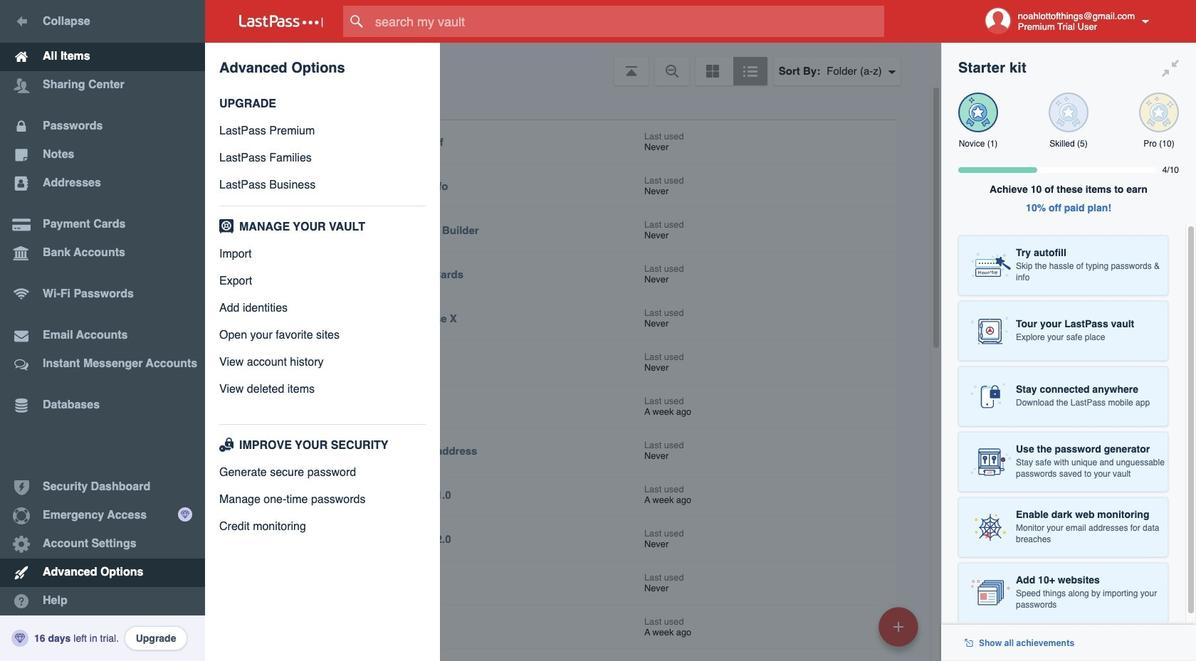 Task type: vqa. For each thing, say whether or not it's contained in the screenshot.
Vault options navigation
yes



Task type: locate. For each thing, give the bounding box(es) containing it.
manage your vault image
[[217, 219, 236, 234]]

new item navigation
[[874, 603, 927, 662]]



Task type: describe. For each thing, give the bounding box(es) containing it.
improve your security image
[[217, 438, 236, 452]]

search my vault text field
[[343, 6, 912, 37]]

vault options navigation
[[205, 43, 942, 85]]

new item image
[[894, 622, 904, 632]]

main navigation navigation
[[0, 0, 205, 662]]

lastpass image
[[239, 15, 323, 28]]

Search search field
[[343, 6, 912, 37]]



